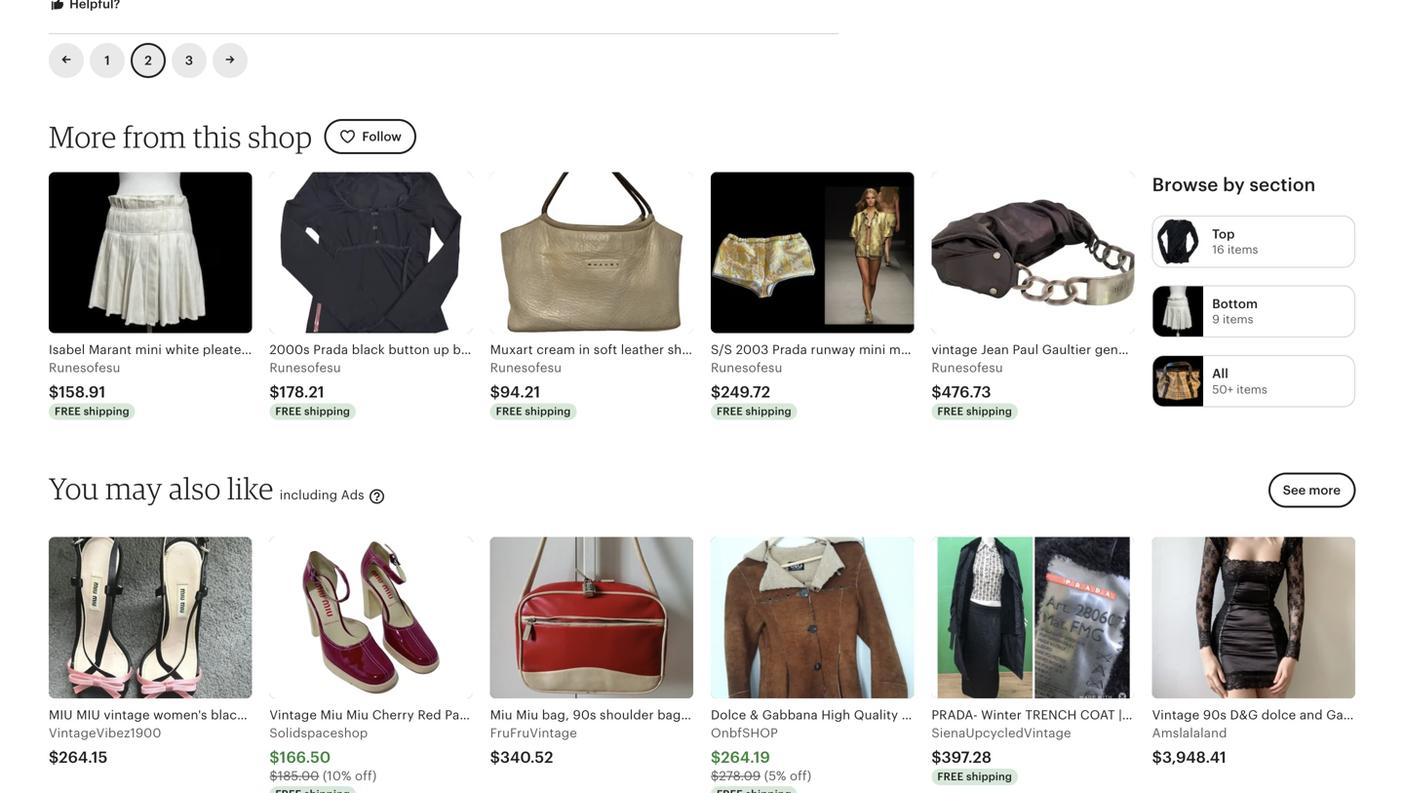 Task type: describe. For each thing, give the bounding box(es) containing it.
runesofesu inside isabel marant mini white pleated skirt runesofesu $ 158.91 free shipping
[[49, 360, 120, 375]]

genuine
[[1095, 343, 1145, 357]]

soft
[[594, 343, 618, 357]]

vintage 90s d&g dolce and gabbana mini black lace dress square neck lace sleeves bodycon dress image
[[1153, 537, 1356, 699]]

(5%
[[765, 769, 787, 783]]

items for all
[[1237, 383, 1268, 396]]

sienaupcycledvintage
[[932, 726, 1072, 740]]

476.73
[[942, 383, 992, 401]]

runway
[[811, 343, 856, 357]]

leather inside the vintage jean paul gaultier genuine leather shoulder bag runesofesu $ 476.73 free shipping
[[1149, 343, 1192, 357]]

mini inside s/s 2003 prada runway mini micro shorts runesofesu $ 249.72 free shipping
[[859, 343, 886, 357]]

vintage miu miu cherry red patent leather heels solidspaceshop $ 166.50 $ 185.00 (10% off)
[[270, 708, 573, 783]]

shipping inside isabel marant mini white pleated skirt runesofesu $ 158.91 free shipping
[[84, 405, 129, 418]]

free inside sienaupcycledvintage $ 397.28 free shipping
[[938, 771, 964, 783]]

pleated
[[203, 343, 250, 357]]

$ inside vintagevibez1900 $ 264.15
[[49, 749, 59, 766]]

browse
[[1153, 174, 1219, 195]]

frufruvintage $ 340.52
[[490, 726, 577, 766]]

1
[[105, 53, 110, 68]]

$ inside s/s 2003 prada runway mini micro shorts runesofesu $ 249.72 free shipping
[[711, 383, 721, 401]]

vintage jean paul gaultier genuine leather shoulder bag image
[[932, 172, 1135, 333]]

miu miu vintage women's black strappy heels with pink bow size 36 image
[[49, 537, 252, 699]]

top 16 items
[[1213, 227, 1259, 256]]

'90
[[1044, 708, 1064, 722]]

s/s 2003 prada runway mini micro shorts runesofesu $ 249.72 free shipping
[[711, 343, 967, 418]]

bottom
[[1213, 297, 1258, 311]]

dolce
[[711, 708, 747, 722]]

ads
[[341, 488, 364, 503]]

runesofesu inside muxart cream in soft leather shoulder bag runesofesu $ 94.21 free shipping
[[490, 360, 562, 375]]

from
[[123, 119, 186, 155]]

runesofesu inside the vintage jean paul gaultier genuine leather shoulder bag runesofesu $ 476.73 free shipping
[[932, 360, 1004, 375]]

vintagevibez1900 $ 264.15
[[49, 726, 161, 766]]

s/s
[[711, 343, 733, 357]]

bottom 9 items
[[1213, 297, 1258, 326]]

items for top
[[1228, 243, 1259, 256]]

isabel
[[49, 343, 85, 357]]

leather inside muxart cream in soft leather shoulder bag runesofesu $ 94.21 free shipping
[[621, 343, 664, 357]]

340.52
[[500, 749, 554, 766]]

follow button
[[324, 119, 416, 154]]

isabel marant mini white pleated skirt image
[[49, 172, 252, 333]]

muxart cream in soft leather shoulder bag runesofesu $ 94.21 free shipping
[[490, 343, 749, 418]]

red
[[418, 708, 442, 722]]

solidspaceshop
[[270, 726, 368, 740]]

shipping inside s/s 2003 prada runway mini micro shorts runesofesu $ 249.72 free shipping
[[746, 405, 792, 418]]

see
[[1283, 483, 1306, 497]]

items for bottom
[[1223, 313, 1254, 326]]

mini inside isabel marant mini white pleated skirt runesofesu $ 158.91 free shipping
[[135, 343, 162, 357]]

skirt
[[253, 343, 280, 357]]

(10%
[[323, 769, 352, 783]]

free inside isabel marant mini white pleated skirt runesofesu $ 158.91 free shipping
[[55, 405, 81, 418]]

paul
[[1013, 343, 1039, 357]]

vintage jean paul gaultier genuine leather shoulder bag runesofesu $ 476.73 free shipping
[[932, 343, 1277, 418]]

heels
[[538, 708, 573, 722]]

vintage inside the dolce & gabbana high quality vintage leather jacket '90 onbfshop $ 264.19 $ 278.09 (5% off)
[[902, 708, 950, 722]]

black
[[352, 343, 385, 357]]

94.21
[[500, 383, 541, 401]]

muxart cream in soft leather shoulder bag image
[[490, 172, 694, 333]]

you may also like including ads
[[49, 470, 368, 506]]

50+
[[1213, 383, 1234, 396]]

prada inside 2000s prada black button up blouse runesofesu $ 178.21 free shipping
[[313, 343, 348, 357]]

dolce & gabbana high quality vintage leather jacket '90 image
[[711, 537, 914, 699]]

runesofesu inside s/s 2003 prada runway mini micro shorts runesofesu $ 249.72 free shipping
[[711, 360, 783, 375]]

3 link
[[172, 43, 207, 78]]

shipping inside 2000s prada black button up blouse runesofesu $ 178.21 free shipping
[[304, 405, 350, 418]]

patent
[[445, 708, 485, 722]]

bag inside muxart cream in soft leather shoulder bag runesofesu $ 94.21 free shipping
[[726, 343, 749, 357]]

shorts
[[929, 343, 967, 357]]

jacket
[[1003, 708, 1040, 722]]

see more listings in the bottom section image
[[1154, 286, 1204, 337]]

3
[[185, 53, 193, 68]]

marant
[[89, 343, 132, 357]]

$ inside 2000s prada black button up blouse runesofesu $ 178.21 free shipping
[[270, 383, 280, 401]]

miu miu bag, 90s shoulder bag, miu miu by prada, red leather bag, sports bag, iconic prada bag, italian style, beige handlebag, prada bag image
[[490, 537, 694, 699]]

$ inside amslalaland $ 3,948.41
[[1153, 749, 1163, 766]]

also
[[169, 470, 221, 506]]

vintagevibez1900
[[49, 726, 161, 740]]

dolce & gabbana high quality vintage leather jacket '90 onbfshop $ 264.19 $ 278.09 (5% off)
[[711, 708, 1064, 783]]

more from this shop
[[49, 119, 312, 155]]

free inside muxart cream in soft leather shoulder bag runesofesu $ 94.21 free shipping
[[496, 405, 522, 418]]

follow
[[362, 129, 402, 144]]

shipping inside sienaupcycledvintage $ 397.28 free shipping
[[967, 771, 1013, 783]]

3,948.41
[[1163, 749, 1227, 766]]

top
[[1213, 227, 1235, 241]]

249.72
[[721, 383, 771, 401]]

off) inside the dolce & gabbana high quality vintage leather jacket '90 onbfshop $ 264.19 $ 278.09 (5% off)
[[790, 769, 812, 783]]

high
[[822, 708, 851, 722]]

more
[[49, 119, 117, 155]]

onbfshop
[[711, 726, 778, 740]]

all 50+ items
[[1213, 366, 1268, 396]]

cream
[[537, 343, 576, 357]]

178.21
[[280, 383, 325, 401]]

free inside the vintage jean paul gaultier genuine leather shoulder bag runesofesu $ 476.73 free shipping
[[938, 405, 964, 418]]

2 miu from the left
[[346, 708, 369, 722]]



Task type: locate. For each thing, give the bounding box(es) containing it.
1 runesofesu from the left
[[49, 360, 120, 375]]

4 runesofesu from the left
[[711, 360, 783, 375]]

$ down s/s
[[711, 383, 721, 401]]

166.50
[[280, 749, 331, 766]]

leather for 264.19
[[953, 708, 1000, 722]]

2 leather from the left
[[1149, 343, 1192, 357]]

1 vintage from the left
[[270, 708, 317, 722]]

in
[[579, 343, 590, 357]]

items down bottom
[[1223, 313, 1254, 326]]

1 shoulder from the left
[[668, 343, 722, 357]]

isabel marant mini white pleated skirt runesofesu $ 158.91 free shipping
[[49, 343, 280, 418]]

leather up frufruvintage
[[488, 708, 535, 722]]

leather for 166.50
[[488, 708, 535, 722]]

free down 178.21
[[275, 405, 302, 418]]

shoulder inside muxart cream in soft leather shoulder bag runesofesu $ 94.21 free shipping
[[668, 343, 722, 357]]

shipping down 94.21
[[525, 405, 571, 418]]

$ inside sienaupcycledvintage $ 397.28 free shipping
[[932, 749, 942, 766]]

9
[[1213, 313, 1220, 326]]

2 prada from the left
[[773, 343, 808, 357]]

vintage right quality
[[902, 708, 950, 722]]

$ down skirt
[[270, 383, 280, 401]]

runesofesu down muxart on the top left of the page
[[490, 360, 562, 375]]

shipping inside muxart cream in soft leather shoulder bag runesofesu $ 94.21 free shipping
[[525, 405, 571, 418]]

1 horizontal spatial off)
[[790, 769, 812, 783]]

white
[[165, 343, 199, 357]]

see more button
[[1269, 473, 1356, 508]]

bag inside the vintage jean paul gaultier genuine leather shoulder bag runesofesu $ 476.73 free shipping
[[1253, 343, 1277, 357]]

leather inside vintage miu miu cherry red patent leather heels solidspaceshop $ 166.50 $ 185.00 (10% off)
[[488, 708, 535, 722]]

0 horizontal spatial mini
[[135, 343, 162, 357]]

items right 50+
[[1237, 383, 1268, 396]]

runesofesu down vintage
[[932, 360, 1004, 375]]

free
[[55, 405, 81, 418], [275, 405, 302, 418], [496, 405, 522, 418], [717, 405, 743, 418], [938, 405, 964, 418], [938, 771, 964, 783]]

button
[[389, 343, 430, 357]]

0 horizontal spatial leather
[[621, 343, 664, 357]]

2
[[145, 53, 152, 68]]

1 horizontal spatial vintage
[[902, 708, 950, 722]]

shipping
[[84, 405, 129, 418], [304, 405, 350, 418], [525, 405, 571, 418], [746, 405, 792, 418], [967, 405, 1013, 418], [967, 771, 1013, 783]]

leather right 'soft'
[[621, 343, 664, 357]]

runesofesu inside 2000s prada black button up blouse runesofesu $ 178.21 free shipping
[[270, 360, 341, 375]]

2 mini from the left
[[859, 343, 886, 357]]

bag up 249.72
[[726, 343, 749, 357]]

free down 476.73
[[938, 405, 964, 418]]

by
[[1223, 174, 1245, 195]]

amslalaland
[[1153, 726, 1228, 740]]

$ down frufruvintage
[[490, 749, 500, 766]]

1 bag from the left
[[726, 343, 749, 357]]

shipping down 397.28
[[967, 771, 1013, 783]]

0 vertical spatial items
[[1228, 243, 1259, 256]]

shoulder
[[668, 343, 722, 357], [1196, 343, 1250, 357]]

prada- winter trench coat | vintage prada jacket | shearling and technical fabric | prada vintage coat| vintage prada | black prada trench coat image
[[932, 537, 1135, 699]]

free down 397.28
[[938, 771, 964, 783]]

shoulder up all
[[1196, 343, 1250, 357]]

5 runesofesu from the left
[[932, 360, 1004, 375]]

$ down muxart on the top left of the page
[[490, 383, 500, 401]]

prada
[[313, 343, 348, 357], [773, 343, 808, 357]]

leather
[[621, 343, 664, 357], [1149, 343, 1192, 357]]

2 bag from the left
[[1253, 343, 1277, 357]]

miu up solidspaceshop
[[320, 708, 343, 722]]

amslalaland $ 3,948.41
[[1153, 726, 1228, 766]]

cherry
[[372, 708, 414, 722]]

items
[[1228, 243, 1259, 256], [1223, 313, 1254, 326], [1237, 383, 1268, 396]]

1 vertical spatial items
[[1223, 313, 1254, 326]]

gabbana
[[763, 708, 818, 722]]

prada inside s/s 2003 prada runway mini micro shorts runesofesu $ 249.72 free shipping
[[773, 343, 808, 357]]

items inside bottom 9 items
[[1223, 313, 1254, 326]]

up
[[433, 343, 449, 357]]

see more listings in the top section image
[[1154, 216, 1204, 267]]

prada left black
[[313, 343, 348, 357]]

shoulder left 2003
[[668, 343, 722, 357]]

off)
[[355, 769, 377, 783], [790, 769, 812, 783]]

see more
[[1283, 483, 1341, 497]]

vintage inside vintage miu miu cherry red patent leather heels solidspaceshop $ 166.50 $ 185.00 (10% off)
[[270, 708, 317, 722]]

0 horizontal spatial miu
[[320, 708, 343, 722]]

mini left the white
[[135, 343, 162, 357]]

free inside s/s 2003 prada runway mini micro shorts runesofesu $ 249.72 free shipping
[[717, 405, 743, 418]]

vintage miu miu cherry red patent leather heels image
[[270, 537, 473, 699]]

1 horizontal spatial mini
[[859, 343, 886, 357]]

1 off) from the left
[[355, 769, 377, 783]]

vintage up solidspaceshop
[[270, 708, 317, 722]]

runesofesu down 2000s
[[270, 360, 341, 375]]

prada right 2003
[[773, 343, 808, 357]]

1 prada from the left
[[313, 343, 348, 357]]

$ up 278.09
[[711, 749, 721, 766]]

miu left the cherry
[[346, 708, 369, 722]]

0 horizontal spatial shoulder
[[668, 343, 722, 357]]

off) right (10%
[[355, 769, 377, 783]]

1 leather from the left
[[621, 343, 664, 357]]

items inside top 16 items
[[1228, 243, 1259, 256]]

s/s 2003 prada runway mini micro shorts image
[[711, 172, 914, 333]]

leather inside the dolce & gabbana high quality vintage leather jacket '90 onbfshop $ 264.19 $ 278.09 (5% off)
[[953, 708, 1000, 722]]

all
[[1213, 366, 1229, 381]]

0 horizontal spatial prada
[[313, 343, 348, 357]]

3 runesofesu from the left
[[490, 360, 562, 375]]

185.00
[[278, 769, 319, 783]]

2 leather from the left
[[953, 708, 1000, 722]]

section
[[1250, 174, 1316, 195]]

2003
[[736, 343, 769, 357]]

see more link
[[1263, 473, 1356, 520]]

278.09
[[719, 769, 761, 783]]

2 shoulder from the left
[[1196, 343, 1250, 357]]

see more listings in the all section image
[[1154, 356, 1204, 406]]

runesofesu down 2003
[[711, 360, 783, 375]]

$ inside frufruvintage $ 340.52
[[490, 749, 500, 766]]

16
[[1213, 243, 1225, 256]]

1 horizontal spatial prada
[[773, 343, 808, 357]]

$ up 185.00
[[270, 749, 280, 766]]

mini left micro
[[859, 343, 886, 357]]

leather
[[488, 708, 535, 722], [953, 708, 1000, 722]]

2 vertical spatial items
[[1237, 383, 1268, 396]]

$ inside muxart cream in soft leather shoulder bag runesofesu $ 94.21 free shipping
[[490, 383, 500, 401]]

397.28
[[942, 749, 992, 766]]

shipping down 249.72
[[746, 405, 792, 418]]

1 horizontal spatial leather
[[1149, 343, 1192, 357]]

0 horizontal spatial vintage
[[270, 708, 317, 722]]

$ down amslalaland
[[1153, 749, 1163, 766]]

off) right (5%
[[790, 769, 812, 783]]

may
[[105, 470, 163, 506]]

158.91
[[59, 383, 106, 401]]

&
[[750, 708, 759, 722]]

free down 94.21
[[496, 405, 522, 418]]

vintage
[[932, 343, 978, 357]]

shipping down the 158.91
[[84, 405, 129, 418]]

1 leather from the left
[[488, 708, 535, 722]]

jean
[[981, 343, 1010, 357]]

$ down isabel
[[49, 383, 59, 401]]

1 horizontal spatial leather
[[953, 708, 1000, 722]]

shop
[[248, 119, 312, 155]]

bag
[[726, 343, 749, 357], [1253, 343, 1277, 357]]

items right "16"
[[1228, 243, 1259, 256]]

264.15
[[59, 749, 108, 766]]

264.19
[[721, 749, 771, 766]]

items inside all 50+ items
[[1237, 383, 1268, 396]]

2000s prada black button up blouse image
[[270, 172, 473, 333]]

free down the 158.91
[[55, 405, 81, 418]]

vintage
[[270, 708, 317, 722], [902, 708, 950, 722]]

$ inside isabel marant mini white pleated skirt runesofesu $ 158.91 free shipping
[[49, 383, 59, 401]]

0 horizontal spatial leather
[[488, 708, 535, 722]]

1 mini from the left
[[135, 343, 162, 357]]

micro
[[889, 343, 925, 357]]

gaultier
[[1043, 343, 1092, 357]]

frufruvintage
[[490, 726, 577, 740]]

free inside 2000s prada black button up blouse runesofesu $ 178.21 free shipping
[[275, 405, 302, 418]]

$ inside the vintage jean paul gaultier genuine leather shoulder bag runesofesu $ 476.73 free shipping
[[932, 383, 942, 401]]

1 horizontal spatial shoulder
[[1196, 343, 1250, 357]]

runesofesu
[[49, 360, 120, 375], [270, 360, 341, 375], [490, 360, 562, 375], [711, 360, 783, 375], [932, 360, 1004, 375]]

free down 249.72
[[717, 405, 743, 418]]

$ down solidspaceshop
[[270, 769, 278, 783]]

this
[[193, 119, 242, 155]]

browse by section
[[1153, 174, 1316, 195]]

leather up sienaupcycledvintage
[[953, 708, 1000, 722]]

2 runesofesu from the left
[[270, 360, 341, 375]]

quality
[[854, 708, 899, 722]]

0 horizontal spatial bag
[[726, 343, 749, 357]]

$ down shorts at the right of the page
[[932, 383, 942, 401]]

you
[[49, 470, 99, 506]]

muxart
[[490, 343, 533, 357]]

shipping inside the vintage jean paul gaultier genuine leather shoulder bag runesofesu $ 476.73 free shipping
[[967, 405, 1013, 418]]

1 link
[[90, 43, 125, 78]]

$ down sienaupcycledvintage
[[932, 749, 942, 766]]

1 miu from the left
[[320, 708, 343, 722]]

blouse
[[453, 343, 494, 357]]

bag up all 50+ items
[[1253, 343, 1277, 357]]

1 horizontal spatial miu
[[346, 708, 369, 722]]

$ down onbfshop
[[711, 769, 719, 783]]

$ down vintagevibez1900
[[49, 749, 59, 766]]

leather down the see more listings in the bottom section image on the right
[[1149, 343, 1192, 357]]

0 horizontal spatial off)
[[355, 769, 377, 783]]

2000s
[[270, 343, 310, 357]]

1 horizontal spatial bag
[[1253, 343, 1277, 357]]

sienaupcycledvintage $ 397.28 free shipping
[[932, 726, 1072, 783]]

off) inside vintage miu miu cherry red patent leather heels solidspaceshop $ 166.50 $ 185.00 (10% off)
[[355, 769, 377, 783]]

runesofesu up the 158.91
[[49, 360, 120, 375]]

2 off) from the left
[[790, 769, 812, 783]]

2 vintage from the left
[[902, 708, 950, 722]]

including
[[280, 488, 338, 503]]

mini
[[135, 343, 162, 357], [859, 343, 886, 357]]

2000s prada black button up blouse runesofesu $ 178.21 free shipping
[[270, 343, 494, 418]]

2 link
[[131, 43, 166, 78]]

shoulder inside the vintage jean paul gaultier genuine leather shoulder bag runesofesu $ 476.73 free shipping
[[1196, 343, 1250, 357]]

more
[[1309, 483, 1341, 497]]

shipping down 178.21
[[304, 405, 350, 418]]

shipping down 476.73
[[967, 405, 1013, 418]]

like
[[227, 470, 274, 506]]



Task type: vqa. For each thing, say whether or not it's contained in the screenshot.
"62.56" corresponding to the Gift Ideas for Her Birthday Gift For Friend anniversary gift Mug with Name Personalized Christmas gift idea Ceramic mugs flower tea cup set image
no



